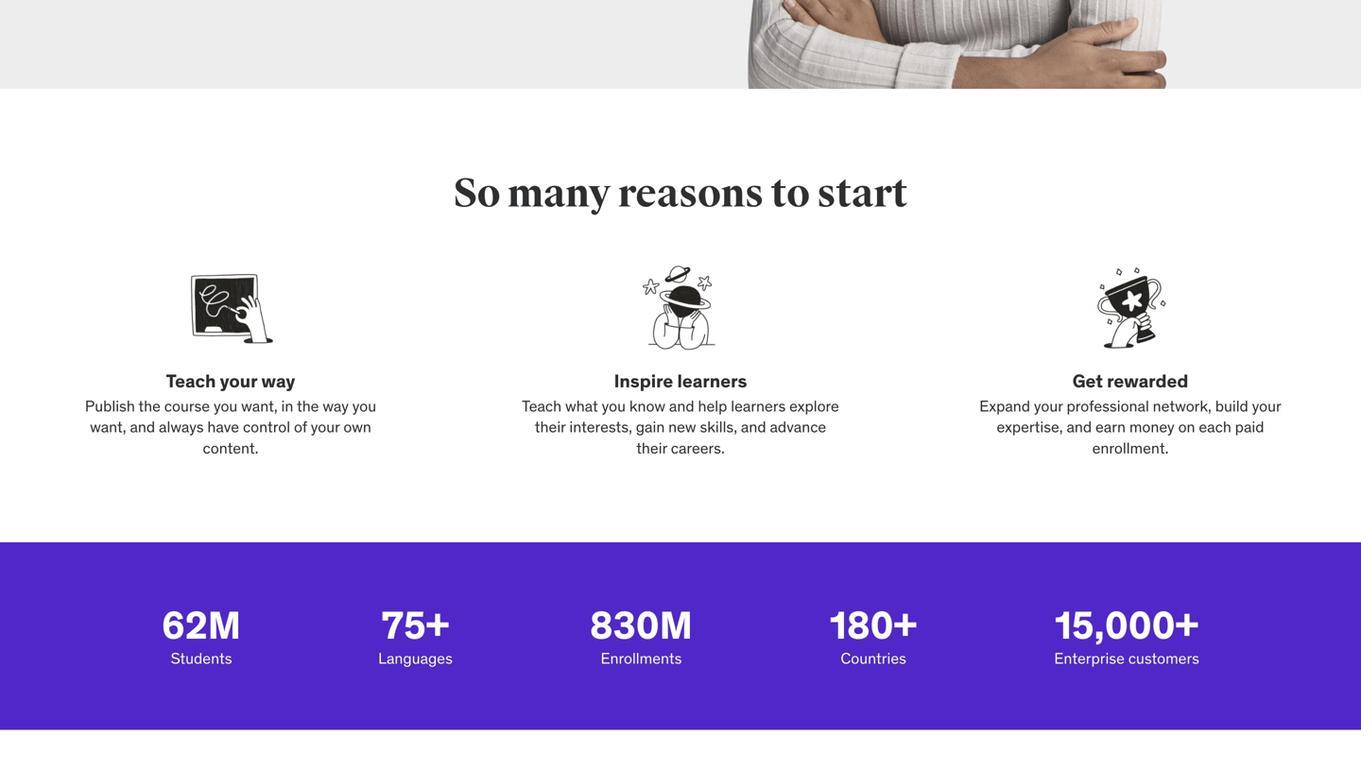 Task type: vqa. For each thing, say whether or not it's contained in the screenshot.
Basics small image
no



Task type: describe. For each thing, give the bounding box(es) containing it.
1 horizontal spatial want,
[[241, 396, 278, 416]]

students
[[171, 649, 232, 668]]

course
[[164, 396, 210, 416]]

1 the from the left
[[138, 396, 161, 416]]

1 you from the left
[[214, 396, 238, 416]]

new
[[668, 418, 696, 437]]

so many reasons to start
[[453, 169, 908, 218]]

own
[[343, 418, 371, 437]]

15,000+
[[1055, 602, 1199, 649]]

control
[[243, 418, 290, 437]]

180+
[[830, 602, 917, 649]]

expertise,
[[997, 418, 1063, 437]]

so
[[453, 169, 500, 218]]

many
[[508, 169, 611, 218]]

0 horizontal spatial way
[[261, 370, 295, 392]]

15,000+ enterprise customers
[[1054, 602, 1199, 668]]

in
[[281, 396, 293, 416]]

advance
[[770, 418, 826, 437]]

enterprise
[[1054, 649, 1125, 668]]

teach inside inspire learners teach what you know and help learners explore their interests, gain new skills, and advance their careers.
[[522, 396, 562, 416]]

countries
[[841, 649, 907, 668]]

expand
[[980, 396, 1030, 416]]

and inside get rewarded expand your professional network, build your expertise, and earn money on each paid enrollment.
[[1067, 418, 1092, 437]]

0 vertical spatial learners
[[677, 370, 747, 392]]

rewarded
[[1107, 370, 1189, 392]]

network,
[[1153, 396, 1212, 416]]

what
[[565, 396, 598, 416]]

money
[[1129, 418, 1175, 437]]

content.
[[203, 439, 259, 458]]

75+
[[382, 602, 449, 649]]

publish
[[85, 396, 135, 416]]

830m enrollments
[[590, 602, 693, 668]]

have
[[207, 418, 239, 437]]

and inside teach your way publish the course you want, in the way you want, and always have control of your own content.
[[130, 418, 155, 437]]

1 horizontal spatial their
[[636, 439, 667, 458]]

teach inside teach your way publish the course you want, in the way you want, and always have control of your own content.
[[166, 370, 216, 392]]

enrollments
[[601, 649, 682, 668]]

get rewarded expand your professional network, build your expertise, and earn money on each paid enrollment.
[[980, 370, 1282, 458]]

skills,
[[700, 418, 737, 437]]

62m
[[162, 602, 241, 649]]

professional
[[1067, 396, 1149, 416]]

help
[[698, 396, 727, 416]]

0 horizontal spatial their
[[535, 418, 566, 437]]

inspire
[[614, 370, 673, 392]]

your up paid
[[1252, 396, 1282, 416]]

reasons
[[618, 169, 764, 218]]

1 vertical spatial way
[[323, 396, 349, 416]]

on
[[1178, 418, 1195, 437]]

2 the from the left
[[297, 396, 319, 416]]



Task type: locate. For each thing, give the bounding box(es) containing it.
1 horizontal spatial way
[[323, 396, 349, 416]]

languages
[[378, 649, 453, 668]]

paid
[[1235, 418, 1264, 437]]

1 horizontal spatial the
[[297, 396, 319, 416]]

interests,
[[569, 418, 632, 437]]

and left always
[[130, 418, 155, 437]]

want,
[[241, 396, 278, 416], [90, 418, 126, 437]]

62m students
[[162, 602, 241, 668]]

and right skills,
[[741, 418, 766, 437]]

your up expertise,
[[1034, 396, 1063, 416]]

learners
[[677, 370, 747, 392], [731, 396, 786, 416]]

180+ countries
[[830, 602, 917, 668]]

careers.
[[671, 439, 725, 458]]

and up 'new'
[[669, 396, 694, 416]]

want, up control
[[241, 396, 278, 416]]

0 vertical spatial teach
[[166, 370, 216, 392]]

you up the interests,
[[602, 396, 626, 416]]

830m
[[590, 602, 693, 649]]

get
[[1073, 370, 1103, 392]]

you up have
[[214, 396, 238, 416]]

their down what
[[535, 418, 566, 437]]

start
[[817, 169, 908, 218]]

know
[[629, 396, 666, 416]]

always
[[159, 418, 204, 437]]

1 horizontal spatial you
[[352, 396, 376, 416]]

enrollment.
[[1092, 439, 1169, 458]]

3 you from the left
[[602, 396, 626, 416]]

your up have
[[220, 370, 257, 392]]

1 vertical spatial teach
[[522, 396, 562, 416]]

each
[[1199, 418, 1232, 437]]

you up the own at the left bottom of the page
[[352, 396, 376, 416]]

the right in
[[297, 396, 319, 416]]

teach
[[166, 370, 216, 392], [522, 396, 562, 416]]

you
[[214, 396, 238, 416], [352, 396, 376, 416], [602, 396, 626, 416]]

earn
[[1096, 418, 1126, 437]]

your right of
[[311, 418, 340, 437]]

2 horizontal spatial you
[[602, 396, 626, 416]]

teach left what
[[522, 396, 562, 416]]

of
[[294, 418, 307, 437]]

explore
[[789, 396, 839, 416]]

inspire learners teach what you know and help learners explore their interests, gain new skills, and advance their careers.
[[522, 370, 839, 458]]

gain
[[636, 418, 665, 437]]

75+ languages
[[378, 602, 453, 668]]

1 vertical spatial learners
[[731, 396, 786, 416]]

their down gain
[[636, 439, 667, 458]]

learners up skills,
[[731, 396, 786, 416]]

customers
[[1128, 649, 1199, 668]]

their
[[535, 418, 566, 437], [636, 439, 667, 458]]

learners up help
[[677, 370, 747, 392]]

1 vertical spatial want,
[[90, 418, 126, 437]]

0 vertical spatial way
[[261, 370, 295, 392]]

0 vertical spatial their
[[535, 418, 566, 437]]

way up the own at the left bottom of the page
[[323, 396, 349, 416]]

build
[[1215, 396, 1249, 416]]

0 horizontal spatial want,
[[90, 418, 126, 437]]

1 vertical spatial their
[[636, 439, 667, 458]]

way up in
[[261, 370, 295, 392]]

teach up course on the bottom of page
[[166, 370, 216, 392]]

0 horizontal spatial teach
[[166, 370, 216, 392]]

2 you from the left
[[352, 396, 376, 416]]

0 horizontal spatial the
[[138, 396, 161, 416]]

1 horizontal spatial teach
[[522, 396, 562, 416]]

you inside inspire learners teach what you know and help learners explore their interests, gain new skills, and advance their careers.
[[602, 396, 626, 416]]

your
[[220, 370, 257, 392], [1034, 396, 1063, 416], [1252, 396, 1282, 416], [311, 418, 340, 437]]

0 vertical spatial want,
[[241, 396, 278, 416]]

to
[[771, 169, 810, 218]]

teach your way publish the course you want, in the way you want, and always have control of your own content.
[[85, 370, 376, 458]]

and left earn
[[1067, 418, 1092, 437]]

and
[[669, 396, 694, 416], [130, 418, 155, 437], [741, 418, 766, 437], [1067, 418, 1092, 437]]

the
[[138, 396, 161, 416], [297, 396, 319, 416]]

way
[[261, 370, 295, 392], [323, 396, 349, 416]]

0 horizontal spatial you
[[214, 396, 238, 416]]

want, down publish on the left of the page
[[90, 418, 126, 437]]

the left course on the bottom of page
[[138, 396, 161, 416]]



